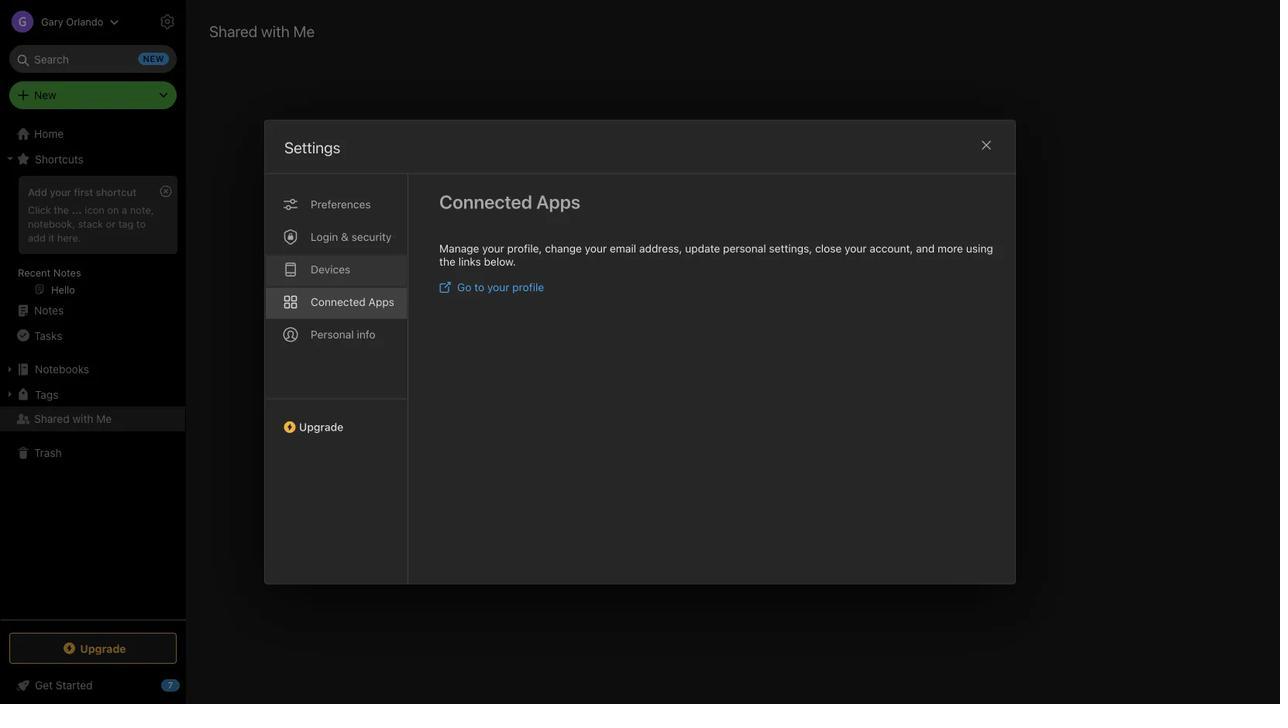 Task type: locate. For each thing, give the bounding box(es) containing it.
email
[[610, 242, 636, 255]]

me
[[293, 22, 315, 40], [96, 413, 112, 426]]

0 vertical spatial connected apps
[[439, 191, 581, 213]]

0 horizontal spatial shared
[[34, 413, 70, 426]]

0 horizontal spatial the
[[54, 204, 69, 215]]

group containing add your first shortcut
[[0, 171, 185, 305]]

1 horizontal spatial to
[[475, 281, 485, 294]]

0 vertical spatial upgrade
[[299, 421, 344, 434]]

connected up personal info
[[311, 296, 366, 308]]

...
[[72, 204, 82, 215]]

upgrade button
[[265, 399, 408, 440], [9, 633, 177, 664]]

connected apps
[[439, 191, 581, 213], [311, 296, 394, 308]]

shared inside tree
[[34, 413, 70, 426]]

0 horizontal spatial shared with me
[[34, 413, 112, 426]]

0 horizontal spatial upgrade
[[80, 642, 126, 655]]

your right close
[[845, 242, 867, 255]]

first
[[74, 186, 93, 198]]

shared with me link
[[0, 407, 185, 432]]

0 vertical spatial with
[[261, 22, 290, 40]]

your
[[50, 186, 71, 198], [482, 242, 504, 255], [585, 242, 607, 255], [845, 242, 867, 255], [487, 281, 510, 294]]

note,
[[130, 204, 154, 215]]

shared with me inside tree
[[34, 413, 112, 426]]

your down below.
[[487, 281, 510, 294]]

1 vertical spatial to
[[475, 281, 485, 294]]

shared
[[209, 22, 258, 40], [34, 413, 70, 426]]

1 horizontal spatial upgrade
[[299, 421, 344, 434]]

1 horizontal spatial shared
[[209, 22, 258, 40]]

and
[[916, 242, 935, 255]]

1 horizontal spatial connected
[[439, 191, 532, 213]]

connected
[[439, 191, 532, 213], [311, 296, 366, 308]]

1 vertical spatial upgrade
[[80, 642, 126, 655]]

personal
[[723, 242, 766, 255]]

update
[[685, 242, 720, 255]]

0 vertical spatial apps
[[536, 191, 581, 213]]

it
[[48, 232, 54, 243]]

new
[[34, 89, 56, 102]]

notes up tasks
[[34, 304, 64, 317]]

notes
[[53, 267, 81, 278], [34, 304, 64, 317]]

upgrade button inside tab list
[[265, 399, 408, 440]]

tag
[[118, 218, 134, 229]]

settings image
[[158, 12, 177, 31]]

the left ... at the top left of page
[[54, 204, 69, 215]]

0 horizontal spatial to
[[136, 218, 146, 229]]

the down manage
[[439, 255, 456, 268]]

apps inside tab list
[[369, 296, 394, 308]]

tasks
[[34, 329, 62, 342]]

expand notebooks image
[[4, 364, 16, 376]]

connected apps up personal info
[[311, 296, 394, 308]]

1 horizontal spatial upgrade button
[[265, 399, 408, 440]]

tree
[[0, 122, 186, 619]]

icon on a note, notebook, stack or tag to add it here.
[[28, 204, 154, 243]]

1 vertical spatial notes
[[34, 304, 64, 317]]

to down the note,
[[136, 218, 146, 229]]

apps up change
[[536, 191, 581, 213]]

1 vertical spatial connected
[[311, 296, 366, 308]]

1 vertical spatial apps
[[369, 296, 394, 308]]

connected up manage
[[439, 191, 532, 213]]

new button
[[9, 81, 177, 109]]

settings,
[[769, 242, 812, 255]]

connected apps up profile,
[[439, 191, 581, 213]]

shortcuts button
[[0, 146, 185, 171]]

your up click the ...
[[50, 186, 71, 198]]

0 vertical spatial the
[[54, 204, 69, 215]]

add
[[28, 232, 46, 243]]

using
[[966, 242, 993, 255]]

1 vertical spatial shared with me
[[34, 413, 112, 426]]

icon
[[85, 204, 105, 215]]

0 horizontal spatial connected
[[311, 296, 366, 308]]

shared down the tags
[[34, 413, 70, 426]]

shortcuts
[[35, 152, 84, 165]]

1 vertical spatial upgrade button
[[9, 633, 177, 664]]

apps
[[536, 191, 581, 213], [369, 296, 394, 308]]

1 horizontal spatial shared with me
[[209, 22, 315, 40]]

trash
[[34, 447, 62, 460]]

1 vertical spatial with
[[72, 413, 93, 426]]

below.
[[484, 255, 516, 268]]

the
[[54, 204, 69, 215], [439, 255, 456, 268]]

notes link
[[0, 298, 185, 323]]

security
[[352, 231, 392, 243]]

1 horizontal spatial with
[[261, 22, 290, 40]]

apps up info
[[369, 296, 394, 308]]

account,
[[870, 242, 913, 255]]

to
[[136, 218, 146, 229], [475, 281, 485, 294]]

shared right settings image
[[209, 22, 258, 40]]

with
[[261, 22, 290, 40], [72, 413, 93, 426]]

home
[[34, 128, 64, 140]]

close
[[815, 242, 842, 255]]

1 vertical spatial shared
[[34, 413, 70, 426]]

tab list
[[265, 174, 408, 584]]

1 horizontal spatial the
[[439, 255, 456, 268]]

login & security
[[311, 231, 392, 243]]

0 horizontal spatial connected apps
[[311, 296, 394, 308]]

shared with me
[[209, 22, 315, 40], [34, 413, 112, 426]]

0 vertical spatial shared
[[209, 22, 258, 40]]

0 horizontal spatial with
[[72, 413, 93, 426]]

your inside tree
[[50, 186, 71, 198]]

to right go
[[475, 281, 485, 294]]

0 vertical spatial connected
[[439, 191, 532, 213]]

personal info
[[311, 328, 376, 341]]

shared with me element
[[186, 0, 1280, 705]]

None search field
[[20, 45, 166, 73]]

1 horizontal spatial apps
[[536, 191, 581, 213]]

with inside tree
[[72, 413, 93, 426]]

trash link
[[0, 441, 185, 466]]

group
[[0, 171, 185, 305]]

0 vertical spatial me
[[293, 22, 315, 40]]

upgrade
[[299, 421, 344, 434], [80, 642, 126, 655]]

0 horizontal spatial upgrade button
[[9, 633, 177, 664]]

notebooks link
[[0, 357, 185, 382]]

go
[[457, 281, 472, 294]]

group inside tree
[[0, 171, 185, 305]]

devices
[[311, 263, 350, 276]]

notes right recent
[[53, 267, 81, 278]]

1 vertical spatial me
[[96, 413, 112, 426]]

tasks button
[[0, 323, 185, 348]]

0 horizontal spatial apps
[[369, 296, 394, 308]]

0 vertical spatial to
[[136, 218, 146, 229]]

1 vertical spatial the
[[439, 255, 456, 268]]

0 vertical spatial upgrade button
[[265, 399, 408, 440]]

preferences
[[311, 198, 371, 211]]



Task type: vqa. For each thing, say whether or not it's contained in the screenshot.
icon on a note, notebook, stack or tag to add it here.
yes



Task type: describe. For each thing, give the bounding box(es) containing it.
notebooks
[[35, 363, 89, 376]]

settings
[[284, 138, 340, 157]]

add your first shortcut
[[28, 186, 137, 198]]

click the ...
[[28, 204, 82, 215]]

to inside icon on a note, notebook, stack or tag to add it here.
[[136, 218, 146, 229]]

info
[[357, 328, 376, 341]]

home link
[[0, 122, 186, 146]]

0 horizontal spatial me
[[96, 413, 112, 426]]

your left email
[[585, 242, 607, 255]]

links
[[459, 255, 481, 268]]

1 horizontal spatial me
[[293, 22, 315, 40]]

&
[[341, 231, 349, 243]]

connected inside tab list
[[311, 296, 366, 308]]

the inside tree
[[54, 204, 69, 215]]

shortcut
[[96, 186, 137, 198]]

address,
[[639, 242, 682, 255]]

personal
[[311, 328, 354, 341]]

login
[[311, 231, 338, 243]]

a
[[122, 204, 127, 215]]

add
[[28, 186, 47, 198]]

Search text field
[[20, 45, 166, 73]]

manage your profile, change your email address, update personal settings, close your account, and more using the links below.
[[439, 242, 993, 268]]

on
[[107, 204, 119, 215]]

tags
[[35, 388, 58, 401]]

1 horizontal spatial connected apps
[[439, 191, 581, 213]]

notebook,
[[28, 218, 75, 229]]

stack
[[78, 218, 103, 229]]

recent notes
[[18, 267, 81, 278]]

tree containing home
[[0, 122, 186, 619]]

change
[[545, 242, 582, 255]]

profile
[[513, 281, 544, 294]]

tags button
[[0, 382, 185, 407]]

expand tags image
[[4, 388, 16, 401]]

here.
[[57, 232, 81, 243]]

or
[[106, 218, 116, 229]]

the inside manage your profile, change your email address, update personal settings, close your account, and more using the links below.
[[439, 255, 456, 268]]

more
[[938, 242, 963, 255]]

go to your profile button
[[439, 281, 544, 294]]

0 vertical spatial notes
[[53, 267, 81, 278]]

manage
[[439, 242, 479, 255]]

close image
[[977, 136, 996, 155]]

1 vertical spatial connected apps
[[311, 296, 394, 308]]

profile,
[[507, 242, 542, 255]]

your up below.
[[482, 242, 504, 255]]

0 vertical spatial shared with me
[[209, 22, 315, 40]]

go to your profile
[[457, 281, 544, 294]]

recent
[[18, 267, 51, 278]]

click
[[28, 204, 51, 215]]

tab list containing preferences
[[265, 174, 408, 584]]



